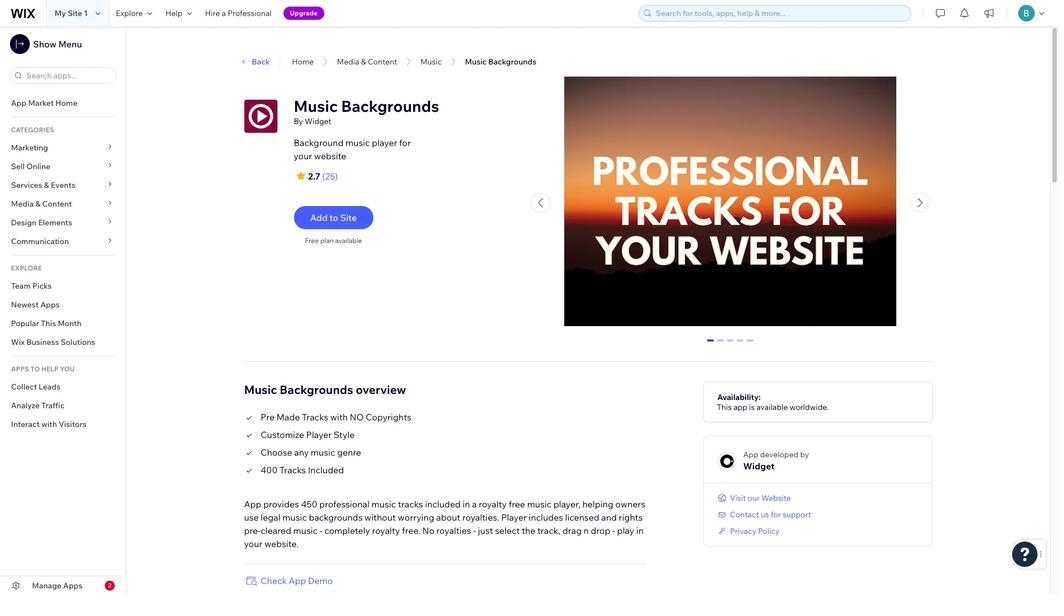 Task type: locate. For each thing, give the bounding box(es) containing it.
for right player
[[399, 137, 411, 148]]

1 right 0
[[719, 340, 723, 350]]

0 vertical spatial royalty
[[479, 499, 507, 510]]

0 horizontal spatial 1
[[84, 8, 88, 18]]

site right to on the top
[[340, 212, 357, 223]]

choose
[[261, 447, 292, 458]]

widget inside app developed by widget
[[743, 461, 775, 472]]

player up choose any music genre
[[306, 430, 332, 441]]

check
[[261, 576, 287, 587]]

1 vertical spatial home
[[55, 98, 77, 108]]

0 vertical spatial apps
[[40, 300, 60, 310]]

1 horizontal spatial 1
[[719, 340, 723, 350]]

0 vertical spatial &
[[361, 57, 366, 67]]

home inside sidebar element
[[55, 98, 77, 108]]

apps up popular this month at the bottom left of the page
[[40, 300, 60, 310]]

newest
[[11, 300, 39, 310]]

policy
[[758, 527, 780, 537]]

content inside sidebar element
[[42, 199, 72, 209]]

apps right manage
[[63, 582, 82, 591]]

&
[[361, 57, 366, 67], [44, 180, 49, 190], [35, 199, 40, 209]]

1 horizontal spatial a
[[472, 499, 477, 510]]

0 horizontal spatial in
[[463, 499, 470, 510]]

app inside app developed by widget
[[743, 450, 759, 460]]

content up elements
[[42, 199, 72, 209]]

collect leads link
[[0, 378, 126, 397]]

this for popular
[[41, 319, 56, 329]]

1 horizontal spatial your
[[294, 151, 312, 162]]

apps inside the 'newest apps' link
[[40, 300, 60, 310]]

services & events link
[[0, 176, 126, 195]]

1 right my
[[84, 8, 88, 18]]

pre made tracks with no copyrights
[[261, 412, 412, 423]]

overview
[[356, 383, 406, 397]]

0 horizontal spatial media
[[11, 199, 34, 209]]

- left play
[[612, 526, 615, 537]]

privacy policy
[[730, 527, 780, 537]]

app right developed by widget image
[[743, 450, 759, 460]]

your down background
[[294, 151, 312, 162]]

media right "home" link
[[337, 57, 359, 67]]

music
[[346, 137, 370, 148], [311, 447, 335, 458], [372, 499, 396, 510], [527, 499, 552, 510], [283, 512, 307, 523], [293, 526, 318, 537]]

made
[[277, 412, 300, 423]]

legal
[[261, 512, 281, 523]]

media & content
[[337, 57, 397, 67], [11, 199, 72, 209]]

with left no
[[330, 412, 348, 423]]

2 vertical spatial backgrounds
[[280, 383, 353, 397]]

by
[[800, 450, 809, 460]]

music inside 'music backgrounds by widget'
[[294, 97, 338, 116]]

a right the hire at the top
[[222, 8, 226, 18]]

music for music backgrounds by widget
[[294, 97, 338, 116]]

0 horizontal spatial for
[[399, 137, 411, 148]]

1 horizontal spatial media & content link
[[337, 57, 397, 67]]

0 vertical spatial in
[[463, 499, 470, 510]]

0 horizontal spatial this
[[41, 319, 56, 329]]

this up wix business solutions
[[41, 319, 56, 329]]

no
[[422, 526, 435, 537]]

1 vertical spatial apps
[[63, 582, 82, 591]]

1 vertical spatial this
[[717, 403, 732, 412]]

0 horizontal spatial your
[[244, 539, 263, 550]]

app inside app provides 450 professional music tracks included in a royalty free music player, helping owners use legal music backgrounds without worrying about royalties. player includes licensed and rights pre-cleared music - completely royalty free. no royalties - just select the track, drag n drop - play in your website.
[[244, 499, 261, 510]]

0 vertical spatial tracks
[[302, 412, 328, 423]]

1 vertical spatial site
[[340, 212, 357, 223]]

demo
[[308, 576, 333, 587]]

home right market
[[55, 98, 77, 108]]

2 right manage apps
[[108, 583, 111, 590]]

is
[[749, 403, 755, 412]]

events
[[51, 180, 75, 190]]

site right my
[[68, 8, 82, 18]]

1 vertical spatial media & content link
[[0, 195, 126, 214]]

1 horizontal spatial media
[[337, 57, 359, 67]]

completely
[[325, 526, 370, 537]]

0 vertical spatial for
[[399, 137, 411, 148]]

pre
[[261, 412, 275, 423]]

widget down developed
[[743, 461, 775, 472]]

show menu
[[33, 39, 82, 50]]

add to site
[[310, 212, 357, 223]]

royalties
[[436, 526, 471, 537]]

media & content link up 'music backgrounds by widget'
[[337, 57, 397, 67]]

1 vertical spatial 2
[[108, 583, 111, 590]]

backgrounds inside 'music backgrounds by widget'
[[341, 97, 439, 116]]

2
[[728, 340, 733, 350], [108, 583, 111, 590]]

with down traffic
[[41, 420, 57, 430]]

backgrounds inside button
[[488, 57, 537, 67]]

0 horizontal spatial apps
[[40, 300, 60, 310]]

available right plan
[[335, 237, 362, 245]]

2 left 3
[[728, 340, 733, 350]]

player down the free
[[501, 512, 527, 523]]

music backgrounds preview 0 image
[[565, 77, 897, 332]]

media & content link
[[337, 57, 397, 67], [0, 195, 126, 214]]

1 vertical spatial a
[[472, 499, 477, 510]]

interact
[[11, 420, 40, 430]]

your inside app provides 450 professional music tracks included in a royalty free music player, helping owners use legal music backgrounds without worrying about royalties. player includes licensed and rights pre-cleared music - completely royalty free. no royalties - just select the track, drag n drop - play in your website.
[[244, 539, 263, 550]]

collect leads
[[11, 382, 60, 392]]

music for music
[[421, 57, 442, 67]]

for inside background music player for your website
[[399, 137, 411, 148]]

1 horizontal spatial widget
[[743, 461, 775, 472]]

1 horizontal spatial available
[[757, 403, 788, 412]]

music down 450
[[293, 526, 318, 537]]

0 vertical spatial site
[[68, 8, 82, 18]]

app for app developed by widget
[[743, 450, 759, 460]]

0 horizontal spatial a
[[222, 8, 226, 18]]

helping
[[583, 499, 614, 510]]

upgrade
[[290, 9, 318, 17]]

1 vertical spatial in
[[636, 526, 644, 537]]

by
[[294, 116, 303, 126]]

0 vertical spatial 2
[[728, 340, 733, 350]]

use
[[244, 512, 259, 523]]

1 vertical spatial royalty
[[372, 526, 400, 537]]

0 vertical spatial content
[[368, 57, 397, 67]]

0 horizontal spatial content
[[42, 199, 72, 209]]

& inside services & events link
[[44, 180, 49, 190]]

royalty up royalties.
[[479, 499, 507, 510]]

& left events
[[44, 180, 49, 190]]

in up royalties.
[[463, 499, 470, 510]]

customize player style
[[261, 430, 355, 441]]

design elements link
[[0, 214, 126, 232]]

1 horizontal spatial -
[[473, 526, 476, 537]]

app
[[734, 403, 748, 412]]

0 vertical spatial player
[[306, 430, 332, 441]]

0 horizontal spatial 2
[[108, 583, 111, 590]]

400 tracks included
[[261, 465, 344, 476]]

site inside button
[[340, 212, 357, 223]]

developed
[[760, 450, 799, 460]]

you
[[60, 365, 75, 374]]

widget for music
[[305, 116, 331, 126]]

1 vertical spatial content
[[42, 199, 72, 209]]

0 vertical spatial this
[[41, 319, 56, 329]]

for
[[399, 137, 411, 148], [771, 510, 781, 520]]

- down backgrounds
[[320, 526, 323, 537]]

this inside sidebar element
[[41, 319, 56, 329]]

player
[[306, 430, 332, 441], [501, 512, 527, 523]]

collect
[[11, 382, 37, 392]]

a up royalties.
[[472, 499, 477, 510]]

1 horizontal spatial player
[[501, 512, 527, 523]]

content left "music" link
[[368, 57, 397, 67]]

help
[[41, 365, 59, 374]]

analyze traffic
[[11, 401, 64, 411]]

media & content link down events
[[0, 195, 126, 214]]

1 vertical spatial backgrounds
[[341, 97, 439, 116]]

month
[[58, 319, 82, 329]]

media inside media & content link
[[11, 199, 34, 209]]

media up design
[[11, 199, 34, 209]]

400
[[261, 465, 278, 476]]

1 - from the left
[[320, 526, 323, 537]]

available right the is
[[757, 403, 788, 412]]

1 vertical spatial media
[[11, 199, 34, 209]]

wix
[[11, 338, 25, 348]]

website
[[314, 151, 346, 162]]

app left market
[[11, 98, 26, 108]]

music for music backgrounds overview
[[244, 383, 277, 397]]

this inside availability: this app is available worldwide.
[[717, 403, 732, 412]]

1 vertical spatial widget
[[743, 461, 775, 472]]

0 horizontal spatial with
[[41, 420, 57, 430]]

show menu button
[[10, 34, 82, 54]]

0 horizontal spatial &
[[35, 199, 40, 209]]

0 vertical spatial media & content
[[337, 57, 397, 67]]

tracks
[[302, 412, 328, 423], [280, 465, 306, 476]]

visit our website
[[730, 494, 791, 504]]

0 vertical spatial backgrounds
[[488, 57, 537, 67]]

0 horizontal spatial widget
[[305, 116, 331, 126]]

your down pre-
[[244, 539, 263, 550]]

(
[[322, 171, 325, 182]]

owners
[[615, 499, 646, 510]]

customize
[[261, 430, 304, 441]]

1 horizontal spatial content
[[368, 57, 397, 67]]

0 horizontal spatial site
[[68, 8, 82, 18]]

media & content up design elements
[[11, 199, 72, 209]]

1 horizontal spatial apps
[[63, 582, 82, 591]]

0 vertical spatial available
[[335, 237, 362, 245]]

1 vertical spatial available
[[757, 403, 788, 412]]

player inside app provides 450 professional music tracks included in a royalty free music player, helping owners use legal music backgrounds without worrying about royalties. player includes licensed and rights pre-cleared music - completely royalty free. no royalties - just select the track, drag n drop - play in your website.
[[501, 512, 527, 523]]

0 horizontal spatial player
[[306, 430, 332, 441]]

apps
[[11, 365, 29, 374]]

play
[[617, 526, 634, 537]]

royalty
[[479, 499, 507, 510], [372, 526, 400, 537]]

widget
[[305, 116, 331, 126], [743, 461, 775, 472]]

0 horizontal spatial home
[[55, 98, 77, 108]]

traffic
[[41, 401, 64, 411]]

0 vertical spatial home
[[292, 57, 314, 67]]

free
[[509, 499, 525, 510]]

& up 'music backgrounds by widget'
[[361, 57, 366, 67]]

privacy
[[730, 527, 757, 537]]

music backgrounds
[[465, 57, 537, 67]]

1 horizontal spatial site
[[340, 212, 357, 223]]

us
[[761, 510, 769, 520]]

& up design elements
[[35, 199, 40, 209]]

pre-
[[244, 526, 261, 537]]

1 vertical spatial player
[[501, 512, 527, 523]]

2 vertical spatial &
[[35, 199, 40, 209]]

worldwide.
[[790, 403, 829, 412]]

2 horizontal spatial -
[[612, 526, 615, 537]]

home right back
[[292, 57, 314, 67]]

media & content up 'music backgrounds by widget'
[[337, 57, 397, 67]]

media & content inside media & content link
[[11, 199, 72, 209]]

1 horizontal spatial &
[[44, 180, 49, 190]]

tracks up customize player style
[[302, 412, 328, 423]]

apps to help you
[[11, 365, 75, 374]]

1 vertical spatial your
[[244, 539, 263, 550]]

1 vertical spatial &
[[44, 180, 49, 190]]

for right us at the bottom of page
[[771, 510, 781, 520]]

royalty down without
[[372, 526, 400, 537]]

add
[[310, 212, 328, 223]]

music up included
[[311, 447, 335, 458]]

in right play
[[636, 526, 644, 537]]

wix business solutions
[[11, 338, 95, 348]]

app up use
[[244, 499, 261, 510]]

this left app
[[717, 403, 732, 412]]

music left player
[[346, 137, 370, 148]]

0 horizontal spatial media & content
[[11, 199, 72, 209]]

0 horizontal spatial -
[[320, 526, 323, 537]]

widget right by
[[305, 116, 331, 126]]

1 vertical spatial media & content
[[11, 199, 72, 209]]

2 - from the left
[[473, 526, 476, 537]]

2.7
[[308, 171, 320, 182]]

apps
[[40, 300, 60, 310], [63, 582, 82, 591]]

1 horizontal spatial this
[[717, 403, 732, 412]]

widget inside 'music backgrounds by widget'
[[305, 116, 331, 126]]

sidebar element
[[0, 26, 126, 596]]

upgrade button
[[283, 7, 324, 20]]

1 horizontal spatial for
[[771, 510, 781, 520]]

availability: this app is available worldwide.
[[717, 393, 829, 412]]

included
[[308, 465, 344, 476]]

plan
[[320, 237, 334, 245]]

app inside sidebar element
[[11, 98, 26, 108]]

0 vertical spatial widget
[[305, 116, 331, 126]]

music inside button
[[465, 57, 487, 67]]

0 horizontal spatial media & content link
[[0, 195, 126, 214]]

0 vertical spatial your
[[294, 151, 312, 162]]

- left just
[[473, 526, 476, 537]]

music down provides
[[283, 512, 307, 523]]

tracks down 'any' on the left of the page
[[280, 465, 306, 476]]



Task type: describe. For each thing, give the bounding box(es) containing it.
sell
[[11, 162, 25, 172]]

450
[[301, 499, 317, 510]]

popular this month link
[[0, 314, 126, 333]]

available inside availability: this app is available worldwide.
[[757, 403, 788, 412]]

a inside app provides 450 professional music tracks included in a royalty free music player, helping owners use legal music backgrounds without worrying about royalties. player includes licensed and rights pre-cleared music - completely royalty free. no royalties - just select the track, drag n drop - play in your website.
[[472, 499, 477, 510]]

wix business solutions link
[[0, 333, 126, 352]]

team
[[11, 281, 31, 291]]

categories
[[11, 126, 54, 134]]

1 horizontal spatial royalty
[[479, 499, 507, 510]]

visit
[[730, 494, 746, 504]]

communication link
[[0, 232, 126, 251]]

)
[[335, 171, 338, 182]]

this for availability:
[[717, 403, 732, 412]]

backgrounds for music backgrounds by widget
[[341, 97, 439, 116]]

background
[[294, 137, 344, 148]]

0 horizontal spatial royalty
[[372, 526, 400, 537]]

music link
[[421, 57, 442, 67]]

contact
[[730, 510, 759, 520]]

newest apps
[[11, 300, 60, 310]]

0 1 2 3 4
[[709, 340, 753, 350]]

app market home
[[11, 98, 77, 108]]

free
[[305, 237, 319, 245]]

without
[[365, 512, 396, 523]]

app left demo
[[289, 576, 306, 587]]

communication
[[11, 237, 71, 247]]

apps for newest apps
[[40, 300, 60, 310]]

3 - from the left
[[612, 526, 615, 537]]

2 inside sidebar element
[[108, 583, 111, 590]]

free.
[[402, 526, 421, 537]]

music inside background music player for your website
[[346, 137, 370, 148]]

back
[[252, 57, 270, 67]]

player,
[[554, 499, 581, 510]]

Search apps... field
[[23, 68, 113, 83]]

2.7 ( 25 )
[[308, 171, 338, 182]]

cleared
[[261, 526, 291, 537]]

1 horizontal spatial in
[[636, 526, 644, 537]]

hire a professional
[[205, 8, 272, 18]]

3
[[738, 340, 743, 350]]

1 vertical spatial for
[[771, 510, 781, 520]]

availability:
[[718, 393, 761, 403]]

professional
[[319, 499, 370, 510]]

design
[[11, 218, 36, 228]]

picks
[[32, 281, 52, 291]]

apps for manage apps
[[63, 582, 82, 591]]

1 horizontal spatial with
[[330, 412, 348, 423]]

marketing
[[11, 143, 48, 153]]

check app demo link
[[244, 575, 333, 588]]

style
[[334, 430, 355, 441]]

elements
[[38, 218, 72, 228]]

choose any music genre
[[261, 447, 361, 458]]

app market home link
[[0, 94, 126, 113]]

my
[[55, 8, 66, 18]]

your inside background music player for your website
[[294, 151, 312, 162]]

help button
[[159, 0, 198, 26]]

interact with visitors
[[11, 420, 87, 430]]

music for music backgrounds
[[465, 57, 487, 67]]

copyrights
[[366, 412, 412, 423]]

1 horizontal spatial home
[[292, 57, 314, 67]]

about
[[436, 512, 461, 523]]

royalties.
[[462, 512, 499, 523]]

professional
[[228, 8, 272, 18]]

backgrounds for music backgrounds overview
[[280, 383, 353, 397]]

the
[[522, 526, 536, 537]]

includes
[[529, 512, 563, 523]]

show
[[33, 39, 56, 50]]

contact us for support link
[[717, 510, 811, 520]]

track,
[[538, 526, 561, 537]]

1 vertical spatial tracks
[[280, 465, 306, 476]]

backgrounds
[[309, 512, 363, 523]]

0 vertical spatial 1
[[84, 8, 88, 18]]

0 vertical spatial media
[[337, 57, 359, 67]]

analyze
[[11, 401, 40, 411]]

music up without
[[372, 499, 396, 510]]

app for app market home
[[11, 98, 26, 108]]

visit our website link
[[717, 494, 791, 504]]

services & events
[[11, 180, 75, 190]]

Search for tools, apps, help & more... field
[[653, 6, 908, 21]]

analyze traffic link
[[0, 397, 126, 415]]

my site 1
[[55, 8, 88, 18]]

2 horizontal spatial &
[[361, 57, 366, 67]]

music backgrounds logo image
[[244, 100, 277, 133]]

rights
[[619, 512, 643, 523]]

manage apps
[[32, 582, 82, 591]]

to
[[30, 365, 40, 374]]

solutions
[[61, 338, 95, 348]]

our
[[748, 494, 760, 504]]

explore
[[11, 264, 42, 273]]

provides
[[263, 499, 299, 510]]

0 vertical spatial a
[[222, 8, 226, 18]]

support
[[783, 510, 811, 520]]

sell online link
[[0, 157, 126, 176]]

interact with visitors link
[[0, 415, 126, 434]]

included
[[425, 499, 461, 510]]

menu
[[58, 39, 82, 50]]

0
[[709, 340, 713, 350]]

free plan available
[[305, 237, 362, 245]]

1 horizontal spatial 2
[[728, 340, 733, 350]]

with inside 'interact with visitors' link
[[41, 420, 57, 430]]

0 vertical spatial media & content link
[[337, 57, 397, 67]]

website.
[[265, 539, 299, 550]]

0 horizontal spatial available
[[335, 237, 362, 245]]

backgrounds for music backgrounds
[[488, 57, 537, 67]]

player
[[372, 137, 397, 148]]

developed by widget image
[[717, 452, 737, 472]]

widget for app
[[743, 461, 775, 472]]

1 horizontal spatial media & content
[[337, 57, 397, 67]]

music up includes
[[527, 499, 552, 510]]

popular
[[11, 319, 39, 329]]

music backgrounds overview
[[244, 383, 406, 397]]

drag
[[563, 526, 582, 537]]

team picks
[[11, 281, 52, 291]]

just
[[478, 526, 493, 537]]

app for app provides 450 professional music tracks included in a royalty free music player, helping owners use legal music backgrounds without worrying about royalties. player includes licensed and rights pre-cleared music - completely royalty free. no royalties - just select the track, drag n drop - play in your website.
[[244, 499, 261, 510]]

genre
[[337, 447, 361, 458]]

1 vertical spatial 1
[[719, 340, 723, 350]]

website
[[762, 494, 791, 504]]

home link
[[292, 57, 314, 67]]



Task type: vqa. For each thing, say whether or not it's contained in the screenshot.
the bottommost THIS
yes



